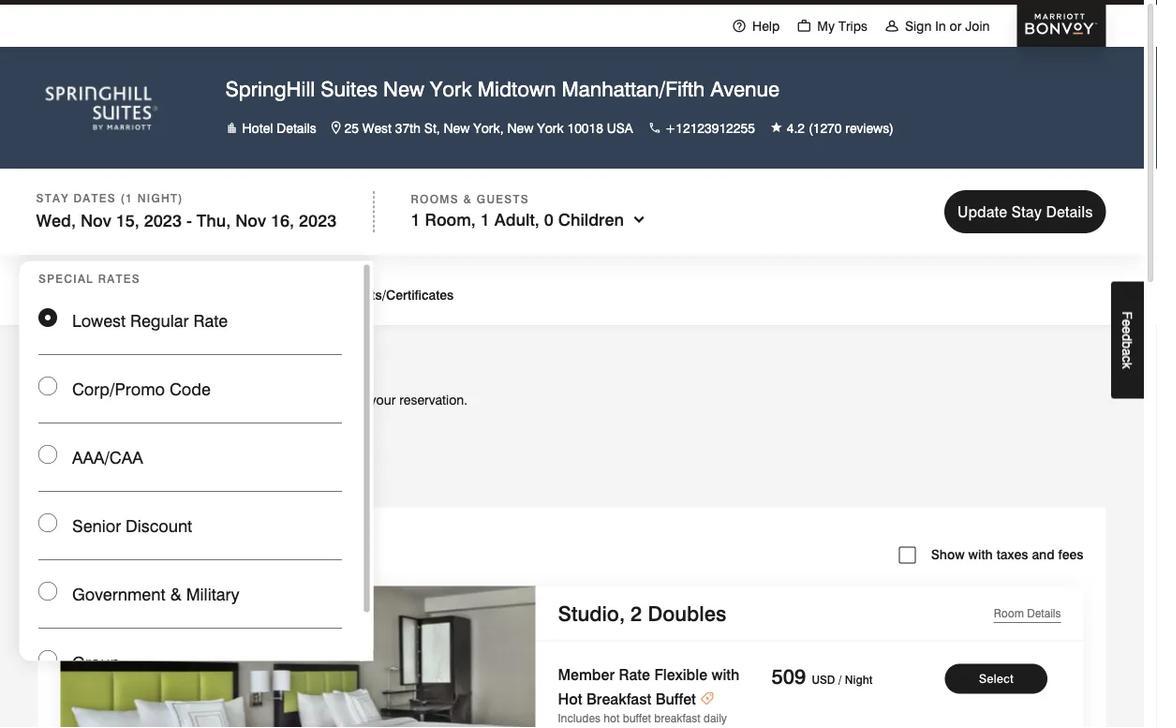 Task type: locate. For each thing, give the bounding box(es) containing it.
1 down "rooms & guests"
[[480, 209, 490, 230]]

select button
[[945, 664, 1047, 694]]

government & military
[[72, 583, 239, 603]]

from inside standard rates from 509 usd/night
[[60, 483, 87, 497]]

code
[[169, 378, 210, 398]]

0 vertical spatial select
[[38, 348, 97, 372]]

rooms up room,
[[411, 192, 459, 206]]

my trips
[[817, 18, 868, 34]]

0 vertical spatial &
[[463, 192, 472, 206]]

includes
[[558, 712, 601, 725]]

0 horizontal spatial room
[[120, 348, 176, 372]]

0 horizontal spatial 1
[[411, 209, 420, 230]]

from left the 539
[[212, 481, 238, 494]]

0 horizontal spatial select
[[38, 348, 97, 372]]

thin image for my trips
[[797, 18, 812, 33]]

0
[[544, 209, 554, 230]]

and up code
[[182, 348, 217, 372]]

1 horizontal spatial 2023
[[299, 210, 337, 230]]

update stay details
[[958, 202, 1093, 221]]

details inside "update stay details" button
[[1046, 202, 1093, 221]]

a up corp/promo
[[102, 348, 114, 372]]

room
[[120, 348, 176, 372], [994, 607, 1024, 620]]

3 available rooms
[[60, 546, 172, 562]]

0 horizontal spatial from
[[60, 483, 87, 497]]

new up 37th
[[383, 77, 424, 101]]

rooms inside search box
[[411, 192, 459, 206]]

0 vertical spatial with
[[968, 546, 993, 562]]

room up corp/promo code at the left of page
[[120, 348, 176, 372]]

york
[[430, 77, 472, 101], [537, 120, 564, 136]]

0 vertical spatial 509
[[90, 483, 109, 497]]

0 horizontal spatial stay
[[36, 192, 69, 205]]

509 down standard at the left of the page
[[90, 483, 109, 497]]

1 horizontal spatial select
[[979, 671, 1014, 686]]

new
[[383, 77, 424, 101], [444, 120, 470, 136], [507, 120, 533, 136]]

1 room, 1 adult, 0 children
[[411, 209, 624, 230]]

& up room,
[[463, 192, 472, 206]]

1 horizontal spatial rooms
[[411, 192, 459, 206]]

0 vertical spatial details
[[277, 120, 316, 136]]

&
[[463, 192, 472, 206], [170, 583, 181, 603]]

1 vertical spatial with
[[712, 666, 740, 684]]

1 horizontal spatial room
[[994, 607, 1024, 620]]

dates
[[73, 192, 116, 205]]

b
[[1120, 341, 1135, 348]]

1 horizontal spatial new
[[444, 120, 470, 136]]

room details link
[[994, 601, 1061, 625]]

1 horizontal spatial and
[[1032, 546, 1055, 562]]

(1270
[[809, 120, 842, 136]]

a up the k
[[1120, 348, 1135, 356]]

studio, 2 doubles
[[558, 601, 727, 625]]

accessible
[[175, 392, 237, 408]]

1 vertical spatial and
[[1032, 546, 1055, 562]]

available
[[71, 546, 126, 562]]

rate right regular
[[193, 310, 227, 330]]

usd
[[812, 673, 835, 686]]

2 horizontal spatial thin image
[[884, 18, 899, 33]]

with inside member rate flexible with hot breakfast buffet
[[712, 666, 740, 684]]

thin image inside sign in or join button
[[884, 18, 899, 33]]

25
[[344, 120, 359, 136]]

0 vertical spatial rate
[[193, 310, 227, 330]]

and
[[182, 348, 217, 372], [1032, 546, 1055, 562]]

wed,
[[36, 210, 76, 230]]

stay right the update
[[1012, 202, 1042, 221]]

nov
[[80, 210, 111, 230], [235, 210, 266, 230]]

details inside hotel details link
[[277, 120, 316, 136]]

509
[[90, 483, 109, 497], [772, 664, 806, 688]]

1 horizontal spatial thin image
[[797, 18, 812, 33]]

accessibility image
[[38, 391, 48, 415]]

buffet
[[623, 712, 651, 725]]

springhill suites new york midtown manhattan/fifth avenue image
[[45, 70, 158, 145]]

509 inside standard rates from 509 usd/night
[[90, 483, 109, 497]]

breakfast
[[654, 712, 700, 725]]

(1
[[120, 192, 133, 205]]

0 vertical spatial york
[[430, 77, 472, 101]]

1 horizontal spatial a
[[1120, 348, 1135, 356]]

a inside 'f e e d b a c k' button
[[1120, 348, 1135, 356]]

room,
[[425, 209, 476, 230]]

show
[[931, 546, 965, 562]]

rate inside member rate flexible with hot breakfast buffet
[[619, 666, 650, 684]]

reviews)
[[845, 120, 894, 136]]

3 thin image from the left
[[884, 18, 899, 33]]

e up d
[[1120, 319, 1135, 326]]

and for taxes
[[1032, 546, 1055, 562]]

stay dates (1 night) wed, nov 15, 2023 - thu, nov 16, 2023
[[36, 192, 337, 230]]

from down standard at the left of the page
[[60, 483, 87, 497]]

1 vertical spatial rooms
[[130, 546, 172, 562]]

manhattan/fifth
[[562, 77, 705, 101]]

york left 10018
[[537, 120, 564, 136]]

0 horizontal spatial a
[[102, 348, 114, 372]]

details right the update
[[1046, 202, 1093, 221]]

1 horizontal spatial nov
[[235, 210, 266, 230]]

thin image left sign
[[884, 18, 899, 33]]

from
[[212, 481, 238, 494], [60, 483, 87, 497]]

e up the b
[[1120, 326, 1135, 334]]

1 horizontal spatial 1
[[480, 209, 490, 230]]

taxes
[[997, 546, 1028, 562]]

2023 right 16, at the left of the page
[[299, 210, 337, 230]]

member
[[558, 666, 615, 684]]

almost
[[83, 606, 119, 620], [83, 606, 119, 620]]

a
[[102, 348, 114, 372], [1120, 348, 1135, 356]]

0 horizontal spatial thin image
[[732, 18, 747, 33]]

out
[[148, 606, 167, 620], [148, 606, 167, 620]]

rate up breakfast
[[619, 666, 650, 684]]

stay
[[36, 192, 69, 205], [1012, 202, 1042, 221]]

1
[[411, 209, 420, 230], [480, 209, 490, 230]]

2023 down night)
[[144, 210, 182, 230]]

25 west 37th st,   new york, new york 10018 usa
[[344, 120, 633, 136]]

25 west 37th st,   new york, new york 10018 usa link
[[331, 119, 633, 137]]

midtown
[[478, 77, 556, 101]]

rooms
[[411, 192, 459, 206], [130, 546, 172, 562]]

1 vertical spatial select
[[979, 671, 1014, 686]]

1 vertical spatial 509
[[772, 664, 806, 688]]

1 horizontal spatial with
[[968, 546, 993, 562]]

update
[[958, 202, 1007, 221]]

1 room, 1 adult, 0 children button
[[411, 209, 648, 230]]

new right york, on the left of the page
[[507, 120, 533, 136]]

509 left usd
[[772, 664, 806, 688]]

0 horizontal spatial 2023
[[144, 210, 182, 230]]

2 a from the left
[[1120, 348, 1135, 356]]

2 vertical spatial rate
[[619, 666, 650, 684]]

usd/night down rates
[[112, 483, 165, 497]]

my
[[817, 18, 835, 34]]

help
[[752, 18, 780, 34]]

& left military
[[170, 583, 181, 603]]

thin image for help
[[732, 18, 747, 33]]

rate inside search box
[[193, 310, 227, 330]]

1 a from the left
[[102, 348, 114, 372]]

1 horizontal spatial york
[[537, 120, 564, 136]]

room down show with taxes and fees
[[994, 607, 1024, 620]]

rooms down the discount
[[130, 546, 172, 562]]

hotel details link
[[225, 119, 316, 137]]

4.2
[[787, 120, 805, 136]]

2 2023 from the left
[[299, 210, 337, 230]]

special
[[38, 272, 93, 285]]

select down room details
[[979, 671, 1014, 686]]

1 vertical spatial &
[[170, 583, 181, 603]]

0 horizontal spatial &
[[170, 583, 181, 603]]

thin image inside help link
[[732, 18, 747, 33]]

2 vertical spatial details
[[1027, 607, 1061, 620]]

with left taxes
[[968, 546, 993, 562]]

0 horizontal spatial with
[[712, 666, 740, 684]]

studio,
[[558, 601, 625, 625]]

1 left room,
[[411, 209, 420, 230]]

use
[[317, 287, 341, 303]]

nov down dates
[[80, 210, 111, 230]]

usd/night right the 539
[[263, 481, 316, 494]]

1 horizontal spatial stay
[[1012, 202, 1042, 221]]

nov left 16, at the left of the page
[[235, 210, 266, 230]]

details down fees
[[1027, 607, 1061, 620]]

your
[[370, 392, 396, 408]]

f e e d b a c k
[[1120, 311, 1135, 369]]

and for room
[[182, 348, 217, 372]]

1 horizontal spatial from
[[212, 481, 238, 494]]

e
[[1120, 319, 1135, 326], [1120, 326, 1135, 334]]

1 vertical spatial details
[[1046, 202, 1093, 221]]

help link
[[723, 0, 788, 48]]

thin image left help
[[732, 18, 747, 33]]

details right hotel
[[277, 120, 316, 136]]

new right the st,
[[444, 120, 470, 136]]

details
[[277, 120, 316, 136], [1046, 202, 1093, 221], [1027, 607, 1061, 620]]

1 thin image from the left
[[732, 18, 747, 33]]

suites
[[321, 77, 378, 101]]

rooms & guests
[[411, 192, 529, 206]]

2 thin image from the left
[[797, 18, 812, 33]]

standard rates from 509 usd/night
[[60, 462, 167, 497]]

children
[[558, 209, 624, 230]]

1 horizontal spatial 509
[[772, 664, 806, 688]]

0 vertical spatial rooms
[[411, 192, 459, 206]]

with up member rates1x icon
[[712, 666, 740, 684]]

0 horizontal spatial 509
[[90, 483, 109, 497]]

when
[[275, 392, 307, 408]]

0 horizontal spatial new
[[383, 77, 424, 101]]

stay up wed,
[[36, 192, 69, 205]]

select up you
[[38, 348, 97, 372]]

/
[[838, 673, 842, 686]]

1 vertical spatial room
[[994, 607, 1024, 620]]

with
[[968, 546, 993, 562], [712, 666, 740, 684]]

details inside room details link
[[1027, 607, 1061, 620]]

breakfast
[[586, 690, 651, 708]]

york up the st,
[[430, 77, 472, 101]]

select
[[38, 348, 97, 372], [979, 671, 1014, 686]]

rate up room
[[223, 348, 266, 372]]

standard rates tab
[[38, 445, 189, 507]]

thin image
[[732, 18, 747, 33], [797, 18, 812, 33], [884, 18, 899, 33]]

2023
[[144, 210, 182, 230], [299, 210, 337, 230]]

request
[[109, 392, 153, 408]]

0 horizontal spatial usd/night
[[112, 483, 165, 497]]

thin image left my
[[797, 18, 812, 33]]

flexible
[[654, 666, 707, 684]]

thin image inside my trips button
[[797, 18, 812, 33]]

2 nov from the left
[[235, 210, 266, 230]]

lowest regular rate
[[72, 310, 227, 330]]

1 2023 from the left
[[144, 210, 182, 230]]

st,
[[424, 120, 440, 136]]

2 1 from the left
[[480, 209, 490, 230]]

None search field
[[0, 169, 1144, 697]]

1 horizontal spatial &
[[463, 192, 472, 206]]

0 vertical spatial and
[[182, 348, 217, 372]]

0 horizontal spatial and
[[182, 348, 217, 372]]

0 horizontal spatial nov
[[80, 210, 111, 230]]

stay inside stay dates (1 night) wed, nov 15, 2023 - thu, nov 16, 2023
[[36, 192, 69, 205]]

room details
[[994, 607, 1061, 620]]

0 horizontal spatial york
[[430, 77, 472, 101]]

0 vertical spatial room
[[120, 348, 176, 372]]

select inside the 'select' button
[[979, 671, 1014, 686]]

and left fees
[[1032, 546, 1055, 562]]

reservation.
[[399, 392, 468, 408]]



Task type: describe. For each thing, give the bounding box(es) containing it.
adult,
[[495, 209, 540, 230]]

select for select a room and rate
[[38, 348, 97, 372]]

1 1 from the left
[[411, 209, 420, 230]]

corp/promo code
[[72, 378, 210, 398]]

show with taxes and fees
[[931, 546, 1084, 562]]

group
[[72, 652, 120, 672]]

dropdown down image
[[624, 209, 648, 229]]

regular
[[130, 310, 188, 330]]

senior
[[72, 515, 121, 535]]

join
[[965, 18, 990, 34]]

d
[[1120, 334, 1135, 341]]

& for government
[[170, 583, 181, 603]]

2 horizontal spatial new
[[507, 120, 533, 136]]

trips
[[839, 18, 868, 34]]

guests
[[477, 192, 529, 206]]

aaa/caa
[[72, 446, 143, 467]]

image1-double/double suite image
[[60, 586, 535, 727]]

avenue
[[711, 77, 780, 101]]

1 vertical spatial york
[[537, 120, 564, 136]]

& for rooms
[[463, 192, 472, 206]]

york,
[[473, 120, 504, 136]]

buffet
[[656, 690, 696, 708]]

thu,
[[197, 210, 231, 230]]

15,
[[116, 210, 139, 230]]

rates
[[127, 462, 167, 481]]

539
[[241, 481, 260, 494]]

or
[[950, 18, 962, 34]]

select a room and rate
[[38, 348, 266, 372]]

senior discount
[[72, 515, 192, 535]]

member rates1x image
[[700, 690, 715, 708]]

509 usd / night
[[772, 664, 873, 688]]

room
[[241, 392, 272, 408]]

1 e from the top
[[1120, 319, 1135, 326]]

2 e from the top
[[1120, 326, 1135, 334]]

4.2 (1270 reviews)
[[787, 120, 894, 136]]

none search field containing 1 room, 1 adult, 0 children
[[0, 169, 1144, 697]]

details for room details
[[1027, 607, 1061, 620]]

10018
[[567, 120, 603, 136]]

-
[[186, 210, 192, 230]]

night)
[[137, 192, 183, 205]]

sign in or join
[[905, 18, 990, 34]]

springhill suites new york midtown manhattan/fifth avenue link
[[225, 77, 894, 101]]

f
[[1120, 311, 1135, 319]]

1 vertical spatial rate
[[223, 348, 266, 372]]

1 nov from the left
[[80, 210, 111, 230]]

includes hot buffet breakfast daily
[[558, 712, 727, 725]]

16,
[[271, 210, 294, 230]]

lowest
[[72, 310, 125, 330]]

use points/certificates
[[317, 287, 454, 303]]

update stay details button
[[944, 190, 1106, 233]]

hot
[[558, 690, 582, 708]]

an
[[157, 392, 172, 408]]

you can request an accessible room when reviewing your reservation.
[[58, 392, 468, 408]]

member rate flexible with hot breakfast buffet
[[558, 666, 740, 708]]

usd/night inside standard rates from 509 usd/night
[[112, 483, 165, 497]]

standard
[[60, 462, 123, 481]]

special rates
[[38, 272, 140, 285]]

fees
[[1058, 546, 1084, 562]]

west
[[362, 120, 392, 136]]

f e e d b a c k button
[[1111, 281, 1144, 399]]

reviewing
[[310, 392, 366, 408]]

3
[[60, 546, 68, 562]]

2
[[631, 601, 642, 625]]

you
[[58, 392, 81, 408]]

points/certificates
[[344, 287, 454, 303]]

corp/promo
[[72, 378, 164, 398]]

thin image for sign in or join
[[884, 18, 899, 33]]

stay inside button
[[1012, 202, 1042, 221]]

springhill
[[225, 77, 315, 101]]

hotel details
[[242, 120, 316, 136]]

k
[[1120, 362, 1135, 369]]

sign in or join button
[[876, 0, 998, 48]]

0 horizontal spatial rooms
[[130, 546, 172, 562]]

details for hotel details
[[277, 120, 316, 136]]

doubles
[[648, 601, 727, 625]]

my trips button
[[788, 0, 876, 48]]

1 horizontal spatial usd/night
[[263, 481, 316, 494]]

hot
[[604, 712, 620, 725]]

discount
[[125, 515, 192, 535]]

c
[[1120, 356, 1135, 362]]

springhill suites new york midtown manhattan/fifth avenue
[[225, 77, 780, 101]]

can
[[84, 392, 106, 408]]

military
[[186, 583, 239, 603]]

night
[[845, 673, 873, 686]]

government
[[72, 583, 165, 603]]

daily
[[704, 712, 727, 725]]

select for select
[[979, 671, 1014, 686]]

rates
[[98, 272, 140, 285]]



Task type: vqa. For each thing, say whether or not it's contained in the screenshot.
second grid
no



